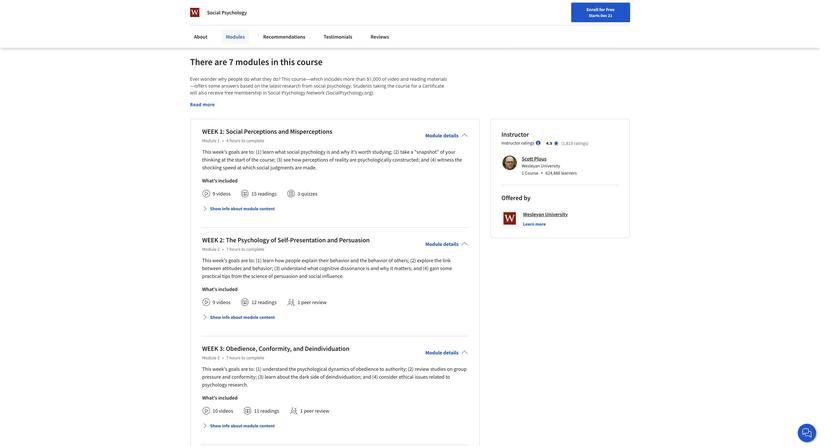 Task type: locate. For each thing, give the bounding box(es) containing it.
are
[[215, 56, 227, 68], [241, 149, 248, 155], [350, 157, 357, 163], [295, 164, 302, 171], [241, 257, 248, 264], [241, 366, 248, 373]]

and
[[254, 15, 263, 22], [401, 76, 409, 82], [278, 127, 289, 136], [331, 149, 340, 155], [421, 157, 430, 163], [327, 236, 338, 244], [351, 257, 359, 264], [243, 265, 251, 272], [371, 265, 379, 272], [414, 265, 422, 272], [299, 273, 308, 280], [293, 345, 304, 353], [222, 374, 231, 381], [363, 374, 371, 381]]

1 included from the top
[[218, 177, 238, 184]]

3 inside the week 3: obedience, conformity, and deindividuation module 3 • 7 hours to complete
[[218, 355, 220, 361]]

7 inside week 2: the psychology of self-presentation and persuasion module 2 • 7 hours to complete
[[226, 247, 229, 252]]

social down the credential
[[226, 15, 239, 22]]

how inside the this week's goals are to: (1) learn how people explain their behavior and the behavior of others; (2) explore the link between attitudes and behavior; (3) understand what cognitive dissonance is and why it matters; and (4) gain some practical tips from the science of persuasion and social influence.
[[275, 257, 284, 264]]

1 vertical spatial social
[[268, 90, 281, 96]]

2 vertical spatial what's included
[[202, 395, 238, 402]]

week 1: social perceptions and misperceptions module 1 • 4 hours to complete
[[202, 127, 333, 144]]

to: for psychology
[[249, 257, 255, 264]]

understand inside this week's goals are to: (1) understand the psychological dynamics of obedience to authority; (2) review studies on group pressure and conformity; (3) learn about the dark side of deindividuation; and (4) consider ethical issues related to psychology research.
[[263, 366, 288, 373]]

3 what's included from the top
[[202, 395, 238, 402]]

2 9 videos from the top
[[213, 299, 231, 306]]

• inside scott plous wesleyan university 1 course • 624,886 learners
[[541, 170, 543, 177]]

instructor for instructor ratings
[[502, 140, 521, 146]]

1 vertical spatial week's
[[212, 257, 227, 264]]

at up speed in the top left of the page
[[222, 157, 226, 163]]

2 what's included from the top
[[202, 286, 238, 293]]

0 horizontal spatial for
[[412, 83, 418, 89]]

what right do
[[251, 76, 261, 82]]

0 horizontal spatial 3
[[218, 355, 220, 361]]

for up dec
[[600, 7, 605, 12]]

details for week 2: the psychology of self-presentation and persuasion
[[444, 241, 459, 248]]

this up research
[[282, 76, 291, 82]]

peer for self-
[[301, 299, 311, 306]]

2 to: from the top
[[249, 257, 255, 264]]

what's included down shocking
[[202, 177, 238, 184]]

behavior up cognitive
[[330, 257, 350, 264]]

goals inside this week's goals are to: (1) learn what social psychology is and why it's worth studying; (2) take a "snapshot" of your thinking at the start of the course; (3) see how perceptions of reality are psychologically constructed; and (4) witness the shocking speed at which social judgments are made.
[[228, 149, 240, 155]]

why left matters;
[[380, 265, 389, 272]]

1 vertical spatial 7
[[226, 247, 229, 252]]

1 vertical spatial show
[[210, 315, 221, 321]]

behavior left the others;
[[368, 257, 388, 264]]

0 vertical spatial module details
[[426, 132, 459, 139]]

1 vertical spatial videos
[[216, 299, 231, 306]]

show info about module content button down 10 videos
[[200, 421, 278, 432]]

constructed;
[[393, 157, 420, 163]]

show info about module content down 11 at left
[[210, 424, 275, 429]]

3 (1) from the top
[[256, 366, 262, 373]]

0 vertical spatial understand
[[281, 265, 306, 272]]

videos down speed in the top left of the page
[[216, 191, 231, 197]]

2 vertical spatial (4)
[[372, 374, 378, 381]]

3 what's from the top
[[202, 395, 217, 402]]

2 vertical spatial goals
[[228, 366, 240, 373]]

1 week from the top
[[202, 127, 218, 136]]

1 instructor from the top
[[502, 130, 529, 138]]

0 horizontal spatial what
[[251, 76, 261, 82]]

1 to: from the top
[[249, 149, 255, 155]]

university inside scott plous wesleyan university 1 course • 624,886 learners
[[541, 163, 561, 169]]

this up thinking
[[202, 149, 211, 155]]

1 horizontal spatial some
[[440, 265, 452, 272]]

0 vertical spatial learn
[[263, 149, 274, 155]]

1 details from the top
[[444, 132, 459, 139]]

offered
[[502, 194, 523, 202]]

3 goals from the top
[[228, 366, 240, 373]]

module details for week 2: the psychology of self-presentation and persuasion
[[426, 241, 459, 248]]

2 show info about module content from the top
[[210, 315, 275, 321]]

0 horizontal spatial people
[[228, 76, 243, 82]]

show info about module content for social
[[210, 206, 275, 212]]

( 1,819 ratings )
[[562, 140, 589, 146]]

is inside this week's goals are to: (1) learn what social psychology is and why it's worth studying; (2) take a "snapshot" of your thinking at the start of the course; (3) see how perceptions of reality are psychologically constructed; and (4) witness the shocking speed at which social judgments are made.
[[327, 149, 330, 155]]

the up speed in the top left of the page
[[227, 157, 234, 163]]

(1) inside the this week's goals are to: (1) learn how people explain their behavior and the behavior of others; (2) explore the link between attitudes and behavior; (3) understand what cognitive dissonance is and why it matters; and (4) gain some practical tips from the science of persuasion and social influence.
[[256, 257, 262, 264]]

0 vertical spatial social
[[207, 9, 221, 16]]

1 vertical spatial for
[[412, 83, 418, 89]]

0 vertical spatial psychology
[[301, 149, 326, 155]]

videos down tips
[[216, 299, 231, 306]]

2 vertical spatial (2)
[[408, 366, 414, 373]]

2 vertical spatial on
[[447, 366, 453, 373]]

(4) inside this week's goals are to: (1) learn what social psychology is and why it's worth studying; (2) take a "snapshot" of your thinking at the start of the course; (3) see how perceptions of reality are psychologically constructed; and (4) witness the shocking speed at which social judgments are made.
[[431, 157, 436, 163]]

more
[[343, 76, 355, 82], [203, 101, 215, 108], [536, 221, 546, 227]]

2 week from the top
[[202, 236, 218, 244]]

1 horizontal spatial behavior
[[368, 257, 388, 264]]

and down explore
[[414, 265, 422, 272]]

1 vertical spatial how
[[275, 257, 284, 264]]

• right course
[[541, 170, 543, 177]]

course up course—which in the left top of the page
[[297, 56, 323, 68]]

2 vertical spatial show
[[210, 424, 221, 429]]

3 quizzes
[[298, 191, 318, 197]]

this inside ever wonder why people do what they do? this course—which includes more than $1,000 of video and reading materials —offers some answers based on the latest research from social psychology. students taking the course for a certificate will also receive free membership in social psychology network (socialpsychology.org).
[[282, 76, 291, 82]]

2 vertical spatial week's
[[212, 366, 227, 373]]

(2) inside the this week's goals are to: (1) learn how people explain their behavior and the behavior of others; (2) explore the link between attitudes and behavior; (3) understand what cognitive dissonance is and why it matters; and (4) gain some practical tips from the science of persuasion and social influence.
[[411, 257, 416, 264]]

2 included from the top
[[218, 286, 238, 293]]

readings for conformity,
[[261, 408, 279, 415]]

psychology inside this week's goals are to: (1) understand the psychological dynamics of obedience to authority; (2) review studies on group pressure and conformity; (3) learn about the dark side of deindividuation; and (4) consider ethical issues related to psychology research.
[[202, 382, 227, 388]]

career
[[648, 8, 661, 13]]

show info about module content button for the
[[200, 312, 278, 324]]

3 show from the top
[[210, 424, 221, 429]]

between
[[202, 265, 221, 272]]

3 details from the top
[[444, 350, 459, 356]]

on down the credential
[[219, 15, 225, 22]]

in
[[264, 15, 268, 22], [271, 56, 279, 68], [263, 90, 267, 96]]

3 show info about module content from the top
[[210, 424, 275, 429]]

are inside the this week's goals are to: (1) learn how people explain their behavior and the behavior of others; (2) explore the link between attitudes and behavior; (3) understand what cognitive dissonance is and why it matters; and (4) gain some practical tips from the science of persuasion and social influence.
[[241, 257, 248, 264]]

9
[[213, 191, 215, 197], [213, 299, 215, 306]]

your inside this week's goals are to: (1) learn what social psychology is and why it's worth studying; (2) take a "snapshot" of your thinking at the start of the course; (3) see how perceptions of reality are psychologically constructed; and (4) witness the shocking speed at which social judgments are made.
[[446, 149, 456, 155]]

included
[[218, 177, 238, 184], [218, 286, 238, 293], [218, 395, 238, 402]]

hours for social
[[230, 138, 241, 144]]

1 vertical spatial instructor
[[502, 140, 521, 146]]

how up persuasion
[[275, 257, 284, 264]]

1 vertical spatial on
[[255, 83, 260, 89]]

from
[[302, 83, 313, 89], [232, 273, 242, 280]]

2 vertical spatial learn
[[265, 374, 276, 381]]

0 vertical spatial some
[[208, 83, 220, 89]]

content for conformity,
[[260, 424, 275, 429]]

or
[[315, 7, 320, 14]]

pressure
[[202, 374, 221, 381]]

1 horizontal spatial how
[[292, 157, 302, 163]]

0 vertical spatial what
[[251, 76, 261, 82]]

goals up attitudes
[[228, 257, 240, 264]]

learn inside this week's goals are to: (1) learn what social psychology is and why it's worth studying; (2) take a "snapshot" of your thinking at the start of the course; (3) see how perceptions of reality are psychologically constructed; and (4) witness the shocking speed at which social judgments are made.
[[263, 149, 274, 155]]

social
[[207, 9, 221, 16], [268, 90, 281, 96], [226, 127, 243, 136]]

None search field
[[93, 4, 251, 17]]

1 vertical spatial some
[[440, 265, 452, 272]]

included down speed in the top left of the page
[[218, 177, 238, 184]]

studies
[[431, 366, 446, 373]]

• inside week 1: social perceptions and misperceptions module 1 • 4 hours to complete
[[222, 138, 224, 144]]

module left 2
[[202, 247, 217, 252]]

1 vertical spatial (3)
[[274, 265, 280, 272]]

this week's goals are to: (1) learn what social psychology is and why it's worth studying; (2) take a "snapshot" of your thinking at the start of the course; (3) see how perceptions of reality are psychologically constructed; and (4) witness the shocking speed at which social judgments are made.
[[202, 149, 462, 171]]

learners
[[562, 170, 577, 176]]

2 show info about module content button from the top
[[200, 312, 278, 324]]

1 9 from the top
[[213, 191, 215, 197]]

what's for week 2: the psychology of self-presentation and persuasion
[[202, 286, 217, 293]]

of inside ever wonder why people do what they do? this course—which includes more than $1,000 of video and reading materials —offers some answers based on the latest research from social psychology. students taking the course for a certificate will also receive free membership in social psychology network (socialpsychology.org).
[[382, 76, 387, 82]]

goals inside this week's goals are to: (1) understand the psychological dynamics of obedience to authority; (2) review studies on group pressure and conformity; (3) learn about the dark side of deindividuation; and (4) consider ethical issues related to psychology research.
[[228, 366, 240, 373]]

social down cognitive
[[309, 273, 321, 280]]

group
[[454, 366, 467, 373]]

complete inside week 1: social perceptions and misperceptions module 1 • 4 hours to complete
[[246, 138, 264, 144]]

start
[[235, 157, 245, 163]]

psychology down research
[[282, 90, 305, 96]]

info up 2:
[[222, 206, 230, 212]]

some inside the this week's goals are to: (1) learn how people explain their behavior and the behavior of others; (2) explore the link between attitudes and behavior; (3) understand what cognitive dissonance is and why it matters; and (4) gain some practical tips from the science of persuasion and social influence.
[[440, 265, 452, 272]]

2 instructor from the top
[[502, 140, 521, 146]]

week left 3:
[[202, 345, 218, 353]]

1 horizontal spatial for
[[600, 7, 605, 12]]

1 vertical spatial what
[[275, 149, 286, 155]]

this for week 2: the psychology of self-presentation and persuasion
[[202, 257, 211, 264]]

1 hours from the top
[[230, 138, 241, 144]]

3 included from the top
[[218, 395, 238, 402]]

1 horizontal spatial is
[[366, 265, 370, 272]]

what's down practical
[[202, 286, 217, 293]]

cognitive
[[319, 265, 339, 272]]

1 inside week 1: social perceptions and misperceptions module 1 • 4 hours to complete
[[218, 138, 220, 144]]

9 for 1:
[[213, 191, 215, 197]]

is
[[327, 149, 330, 155], [366, 265, 370, 272]]

what's included up 10 videos
[[202, 395, 238, 402]]

answers
[[221, 83, 239, 89]]

2 vertical spatial included
[[218, 395, 238, 402]]

people inside the this week's goals are to: (1) learn how people explain their behavior and the behavior of others; (2) explore the link between attitudes and behavior; (3) understand what cognitive dissonance is and why it matters; and (4) gain some practical tips from the science of persuasion and social influence.
[[286, 257, 301, 264]]

0 vertical spatial week's
[[212, 149, 227, 155]]

week's for 1:
[[212, 149, 227, 155]]

module inside the week 3: obedience, conformity, and deindividuation module 3 • 7 hours to complete
[[202, 355, 217, 361]]

your up witness
[[446, 149, 456, 155]]

1 (1) from the top
[[256, 149, 262, 155]]

complete up behavior;
[[246, 247, 264, 252]]

people left explain
[[286, 257, 301, 264]]

network
[[307, 90, 325, 96]]

1 vertical spatial 3
[[218, 355, 220, 361]]

9 videos
[[213, 191, 231, 197], [213, 299, 231, 306]]

included for social
[[218, 177, 238, 184]]

2 goals from the top
[[228, 257, 240, 264]]

add
[[201, 7, 210, 14]]

1 vertical spatial peer
[[304, 408, 314, 415]]

more inside ever wonder why people do what they do? this course—which includes more than $1,000 of video and reading materials —offers some answers based on the latest research from social psychology. students taking the course for a certificate will also receive free membership in social psychology network (socialpsychology.org).
[[343, 76, 355, 82]]

0 horizontal spatial from
[[232, 273, 242, 280]]

(3) inside this week's goals are to: (1) understand the psychological dynamics of obedience to authority; (2) review studies on group pressure and conformity; (3) learn about the dark side of deindividuation; and (4) consider ethical issues related to psychology research.
[[258, 374, 264, 381]]

module left "4"
[[202, 138, 217, 144]]

3 show info about module content button from the top
[[200, 421, 278, 432]]

1 module from the top
[[244, 206, 259, 212]]

how
[[292, 157, 302, 163], [275, 257, 284, 264]]

some up the receive
[[208, 83, 220, 89]]

to: inside the this week's goals are to: (1) learn how people explain their behavior and the behavior of others; (2) explore the link between attitudes and behavior; (3) understand what cognitive dissonance is and why it matters; and (4) gain some practical tips from the science of persuasion and social influence.
[[249, 257, 255, 264]]

at
[[222, 157, 226, 163], [237, 164, 242, 171]]

details up group
[[444, 350, 459, 356]]

how right see
[[292, 157, 302, 163]]

(3) up persuasion
[[274, 265, 280, 272]]

reviews link
[[367, 29, 393, 44]]

show up 3:
[[210, 315, 221, 321]]

read more
[[190, 101, 215, 108]]

of left self-
[[271, 236, 276, 244]]

complete inside the week 3: obedience, conformity, and deindividuation module 3 • 7 hours to complete
[[246, 355, 264, 361]]

1 vertical spatial 9
[[213, 299, 215, 306]]

0 vertical spatial what's
[[202, 177, 217, 184]]

0 vertical spatial (1)
[[256, 149, 262, 155]]

are inside this week's goals are to: (1) understand the psychological dynamics of obedience to authority; (2) review studies on group pressure and conformity; (3) learn about the dark side of deindividuation; and (4) consider ethical issues related to psychology research.
[[241, 366, 248, 373]]

3 down 3:
[[218, 355, 220, 361]]

on
[[219, 15, 225, 22], [255, 83, 260, 89], [447, 366, 453, 373]]

0 horizontal spatial some
[[208, 83, 220, 89]]

chat with us image
[[802, 429, 813, 439]]

0 vertical spatial in
[[264, 15, 268, 22]]

and up 'dissonance'
[[351, 257, 359, 264]]

3 week from the top
[[202, 345, 218, 353]]

—offers
[[190, 83, 207, 89]]

0 horizontal spatial psychology
[[202, 382, 227, 388]]

this week's goals are to: (1) learn how people explain their behavior and the behavior of others; (2) explore the link between attitudes and behavior; (3) understand what cognitive dissonance is and why it matters; and (4) gain some practical tips from the science of persuasion and social influence.
[[202, 257, 452, 280]]

week's inside this week's goals are to: (1) understand the psychological dynamics of obedience to authority; (2) review studies on group pressure and conformity; (3) learn about the dark side of deindividuation; and (4) consider ethical issues related to psychology research.
[[212, 366, 227, 373]]

of down behavior;
[[269, 273, 273, 280]]

1 vertical spatial included
[[218, 286, 238, 293]]

scott plous wesleyan university 1 course • 624,886 learners
[[522, 156, 577, 177]]

to: inside this week's goals are to: (1) learn what social psychology is and why it's worth studying; (2) take a "snapshot" of your thinking at the start of the course; (3) see how perceptions of reality are psychologically constructed; and (4) witness the shocking speed at which social judgments are made.
[[249, 149, 255, 155]]

what's included for 3:
[[202, 395, 238, 402]]

and right 'dissonance'
[[371, 265, 379, 272]]

to: inside this week's goals are to: (1) understand the psychological dynamics of obedience to authority; (2) review studies on group pressure and conformity; (3) learn about the dark side of deindividuation; and (4) consider ethical issues related to psychology research.
[[249, 366, 255, 373]]

0 vertical spatial a
[[419, 83, 421, 89]]

will
[[190, 90, 197, 96]]

in up do?
[[271, 56, 279, 68]]

social inside add this credential to your linkedin profile, resume, or cv share it on social media and in your performance review
[[226, 15, 239, 22]]

0 horizontal spatial why
[[218, 76, 227, 82]]

why inside ever wonder why people do what they do? this course—which includes more than $1,000 of video and reading materials —offers some answers based on the latest research from social psychology. students taking the course for a certificate will also receive free membership in social psychology network (socialpsychology.org).
[[218, 76, 227, 82]]

people
[[228, 76, 243, 82], [286, 257, 301, 264]]

this inside the this week's goals are to: (1) learn how people explain their behavior and the behavior of others; (2) explore the link between attitudes and behavior; (3) understand what cognitive dissonance is and why it matters; and (4) gain some practical tips from the science of persuasion and social influence.
[[202, 257, 211, 264]]

0 vertical spatial is
[[327, 149, 330, 155]]

(1) inside this week's goals are to: (1) learn what social psychology is and why it's worth studying; (2) take a "snapshot" of your thinking at the start of the course; (3) see how perceptions of reality are psychologically constructed; and (4) witness the shocking speed at which social judgments are made.
[[256, 149, 262, 155]]

7 inside the week 3: obedience, conformity, and deindividuation module 3 • 7 hours to complete
[[226, 355, 229, 361]]

to down obedience,
[[242, 355, 246, 361]]

show info about module content down the 15 on the left of page
[[210, 206, 275, 212]]

1 vertical spatial show info about module content button
[[200, 312, 278, 324]]

module details up link
[[426, 241, 459, 248]]

on inside this week's goals are to: (1) understand the psychological dynamics of obedience to authority; (2) review studies on group pressure and conformity; (3) learn about the dark side of deindividuation; and (4) consider ethical issues related to psychology research.
[[447, 366, 453, 373]]

learn up course;
[[263, 149, 274, 155]]

psychology right the
[[238, 236, 270, 244]]

included for the
[[218, 286, 238, 293]]

0 horizontal spatial this
[[211, 7, 219, 14]]

1
[[218, 138, 220, 144], [522, 170, 524, 176], [298, 299, 300, 306], [300, 408, 303, 415]]

to: up behavior;
[[249, 257, 255, 264]]

2 hours from the top
[[230, 247, 241, 252]]

this inside this week's goals are to: (1) understand the psychological dynamics of obedience to authority; (2) review studies on group pressure and conformity; (3) learn about the dark side of deindividuation; and (4) consider ethical issues related to psychology research.
[[202, 366, 211, 373]]

complete inside week 2: the psychology of self-presentation and persuasion module 2 • 7 hours to complete
[[246, 247, 264, 252]]

9 down practical
[[213, 299, 215, 306]]

3 complete from the top
[[246, 355, 264, 361]]

2 show from the top
[[210, 315, 221, 321]]

9 down shocking
[[213, 191, 215, 197]]

module inside week 1: social perceptions and misperceptions module 1 • 4 hours to complete
[[202, 138, 217, 144]]

1 goals from the top
[[228, 149, 240, 155]]

1 info from the top
[[222, 206, 230, 212]]

1 horizontal spatial (4)
[[423, 265, 429, 272]]

hours inside week 1: social perceptions and misperceptions module 1 • 4 hours to complete
[[230, 138, 241, 144]]

info up 3:
[[222, 315, 230, 321]]

week's inside the this week's goals are to: (1) learn how people explain their behavior and the behavior of others; (2) explore the link between attitudes and behavior; (3) understand what cognitive dissonance is and why it matters; and (4) gain some practical tips from the science of persuasion and social influence.
[[212, 257, 227, 264]]

0 vertical spatial how
[[292, 157, 302, 163]]

why inside the this week's goals are to: (1) learn how people explain their behavior and the behavior of others; (2) explore the link between attitudes and behavior; (3) understand what cognitive dissonance is and why it matters; and (4) gain some practical tips from the science of persuasion and social influence.
[[380, 265, 389, 272]]

a
[[419, 83, 421, 89], [411, 149, 414, 155]]

1 horizontal spatial from
[[302, 83, 313, 89]]

goals up the conformity;
[[228, 366, 240, 373]]

judgments
[[271, 164, 294, 171]]

(1) inside this week's goals are to: (1) understand the psychological dynamics of obedience to authority; (2) review studies on group pressure and conformity; (3) learn about the dark side of deindividuation; and (4) consider ethical issues related to psychology research.
[[256, 366, 262, 373]]

week for week 1: social perceptions and misperceptions
[[202, 127, 218, 136]]

testimonials
[[324, 33, 352, 40]]

2 (1) from the top
[[256, 257, 262, 264]]

the left dark at the left
[[291, 374, 298, 381]]

take
[[401, 149, 410, 155]]

2 week's from the top
[[212, 257, 227, 264]]

in down linkedin
[[264, 15, 268, 22]]

0 vertical spatial more
[[343, 76, 355, 82]]

reviews
[[371, 33, 389, 40]]

the left psychological
[[289, 366, 296, 373]]

2 info from the top
[[222, 315, 230, 321]]

7 down obedience,
[[226, 355, 229, 361]]

recommendations
[[263, 33, 306, 40]]

1 vertical spatial module details
[[426, 241, 459, 248]]

• inside week 2: the psychology of self-presentation and persuasion module 2 • 7 hours to complete
[[222, 247, 224, 252]]

1 vertical spatial understand
[[263, 366, 288, 373]]

3 to: from the top
[[249, 366, 255, 373]]

to: for perceptions
[[249, 149, 255, 155]]

about down 10 videos
[[231, 424, 243, 429]]

persuasion
[[274, 273, 298, 280]]

1 what's included from the top
[[202, 177, 238, 184]]

1 vertical spatial why
[[341, 149, 350, 155]]

this up do?
[[280, 56, 295, 68]]

understand up persuasion
[[281, 265, 306, 272]]

week's inside this week's goals are to: (1) learn what social psychology is and why it's worth studying; (2) take a "snapshot" of your thinking at the start of the course; (3) see how perceptions of reality are psychologically constructed; and (4) witness the shocking speed at which social judgments are made.
[[212, 149, 227, 155]]

what's for week 3: obedience, conformity, and deindividuation
[[202, 395, 217, 402]]

(3) inside this week's goals are to: (1) learn what social psychology is and why it's worth studying; (2) take a "snapshot" of your thinking at the start of the course; (3) see how perceptions of reality are psychologically constructed; and (4) witness the shocking speed at which social judgments are made.
[[277, 157, 283, 163]]

0 horizontal spatial more
[[203, 101, 215, 108]]

1 vertical spatial psychology
[[202, 382, 227, 388]]

1 vertical spatial (1)
[[256, 257, 262, 264]]

of up 'taking'
[[382, 76, 387, 82]]

readings right 12
[[258, 299, 277, 306]]

for inside enroll for free starts dec 21
[[600, 7, 605, 12]]

2 horizontal spatial what
[[307, 265, 318, 272]]

0 vertical spatial content
[[260, 206, 275, 212]]

why up reality
[[341, 149, 350, 155]]

your up media on the top left
[[249, 7, 259, 14]]

learn more
[[523, 221, 546, 227]]

(1) for perceptions
[[256, 149, 262, 155]]

some down link
[[440, 265, 452, 272]]

how inside this week's goals are to: (1) learn what social psychology is and why it's worth studying; (2) take a "snapshot" of your thinking at the start of the course; (3) see how perceptions of reality are psychologically constructed; and (4) witness the shocking speed at which social judgments are made.
[[292, 157, 302, 163]]

0 vertical spatial instructor
[[502, 130, 529, 138]]

what's included down tips
[[202, 286, 238, 293]]

1 week's from the top
[[212, 149, 227, 155]]

0 vertical spatial details
[[444, 132, 459, 139]]

1 vertical spatial info
[[222, 315, 230, 321]]

module for psychology
[[244, 315, 259, 321]]

2 9 from the top
[[213, 299, 215, 306]]

this
[[211, 7, 219, 14], [280, 56, 295, 68]]

what down explain
[[307, 265, 318, 272]]

1 vertical spatial this
[[280, 56, 295, 68]]

more for read more
[[203, 101, 215, 108]]

what inside ever wonder why people do what they do? this course—which includes more than $1,000 of video and reading materials —offers some answers based on the latest research from social psychology. students taking the course for a certificate will also receive free membership in social psychology network (socialpsychology.org).
[[251, 76, 261, 82]]

• right 2
[[222, 247, 224, 252]]

goals
[[228, 149, 240, 155], [228, 257, 240, 264], [228, 366, 240, 373]]

3 content from the top
[[260, 424, 275, 429]]

1 vertical spatial (2)
[[411, 257, 416, 264]]

show
[[210, 206, 221, 212], [210, 315, 221, 321], [210, 424, 221, 429]]

and left the 'persuasion'
[[327, 236, 338, 244]]

complete for perceptions
[[246, 138, 264, 144]]

side
[[310, 374, 319, 381]]

it inside add this credential to your linkedin profile, resume, or cv share it on social media and in your performance review
[[215, 15, 218, 22]]

this
[[282, 76, 291, 82], [202, 149, 211, 155], [202, 257, 211, 264], [202, 366, 211, 373]]

university up 624,886
[[541, 163, 561, 169]]

about up the
[[231, 206, 243, 212]]

0 horizontal spatial course
[[297, 56, 323, 68]]

week inside week 2: the psychology of self-presentation and persuasion module 2 • 7 hours to complete
[[202, 236, 218, 244]]

2 vertical spatial psychology
[[238, 236, 270, 244]]

0 vertical spatial readings
[[258, 191, 277, 197]]

3 module details from the top
[[426, 350, 459, 356]]

what up see
[[275, 149, 286, 155]]

wesleyan up learn more
[[523, 211, 545, 218]]

psychologically
[[358, 157, 392, 163]]

1 vertical spatial it
[[390, 265, 393, 272]]

0 vertical spatial complete
[[246, 138, 264, 144]]

ever wonder why people do what they do? this course—which includes more than $1,000 of video and reading materials —offers some answers based on the latest research from social psychology. students taking the course for a certificate will also receive free membership in social psychology network (socialpsychology.org).
[[190, 76, 448, 96]]

show info about module content for the
[[210, 315, 275, 321]]

of
[[382, 76, 387, 82], [440, 149, 445, 155], [246, 157, 251, 163], [330, 157, 334, 163], [271, 236, 276, 244], [389, 257, 393, 264], [269, 273, 273, 280], [351, 366, 355, 373], [320, 374, 325, 381]]

1 show info about module content button from the top
[[200, 203, 278, 215]]

1 horizontal spatial why
[[341, 149, 350, 155]]

in inside add this credential to your linkedin profile, resume, or cv share it on social media and in your performance review
[[264, 15, 268, 22]]

social up "4"
[[226, 127, 243, 136]]

wesleyan university
[[523, 211, 568, 218]]

course inside ever wonder why people do what they do? this course—which includes more than $1,000 of video and reading materials —offers some answers based on the latest research from social psychology. students taking the course for a certificate will also receive free membership in social psychology network (socialpsychology.org).
[[396, 83, 410, 89]]

1 show from the top
[[210, 206, 221, 212]]

2 complete from the top
[[246, 247, 264, 252]]

find your new career
[[620, 8, 661, 13]]

(1)
[[256, 149, 262, 155], [256, 257, 262, 264], [256, 366, 262, 373]]

about left dark at the left
[[277, 374, 290, 381]]

influence.
[[322, 273, 344, 280]]

1 vertical spatial readings
[[258, 299, 277, 306]]

peer for deindividuation
[[304, 408, 314, 415]]

1 vertical spatial is
[[366, 265, 370, 272]]

goals inside the this week's goals are to: (1) learn how people explain their behavior and the behavior of others; (2) explore the link between attitudes and behavior; (3) understand what cognitive dissonance is and why it matters; and (4) gain some practical tips from the science of persuasion and social influence.
[[228, 257, 240, 264]]

week
[[202, 127, 218, 136], [202, 236, 218, 244], [202, 345, 218, 353]]

2 vertical spatial (1)
[[256, 366, 262, 373]]

0 vertical spatial (4)
[[431, 157, 436, 163]]

2 details from the top
[[444, 241, 459, 248]]

2 horizontal spatial social
[[268, 90, 281, 96]]

this for week 1: social perceptions and misperceptions
[[202, 149, 211, 155]]

0 vertical spatial university
[[541, 163, 561, 169]]

0 vertical spatial it
[[215, 15, 218, 22]]

learn up behavior;
[[263, 257, 274, 264]]

more for learn more
[[536, 221, 546, 227]]

1 what's from the top
[[202, 177, 217, 184]]

videos for 3:
[[219, 408, 233, 415]]

show info about module content button for obedience,
[[200, 421, 278, 432]]

learn
[[523, 221, 535, 227]]

0 vertical spatial (3)
[[277, 157, 283, 163]]

to
[[243, 7, 248, 14], [242, 138, 246, 144], [242, 247, 246, 252], [242, 355, 246, 361], [380, 366, 384, 373], [446, 374, 450, 381]]

content down 11 readings
[[260, 424, 275, 429]]

(1) for conformity,
[[256, 366, 262, 373]]

included down tips
[[218, 286, 238, 293]]

to up attitudes
[[242, 247, 246, 252]]

3 info from the top
[[222, 424, 230, 429]]

•
[[222, 138, 224, 144], [541, 170, 543, 177], [222, 247, 224, 252], [222, 355, 224, 361]]

2 content from the top
[[260, 315, 275, 321]]

1 module details from the top
[[426, 132, 459, 139]]

at down start
[[237, 164, 242, 171]]

9 for 2:
[[213, 299, 215, 306]]

videos right 10
[[219, 408, 233, 415]]

perceptions
[[244, 127, 277, 136]]

review
[[309, 15, 324, 22], [312, 299, 327, 306], [415, 366, 429, 373], [315, 408, 330, 415]]

2 what's from the top
[[202, 286, 217, 293]]

2 vertical spatial (3)
[[258, 374, 264, 381]]

2 vertical spatial what
[[307, 265, 318, 272]]

what's up 10
[[202, 395, 217, 402]]

of up deindividuation;
[[351, 366, 355, 373]]

learn inside the this week's goals are to: (1) learn how people explain their behavior and the behavior of others; (2) explore the link between attitudes and behavior; (3) understand what cognitive dissonance is and why it matters; and (4) gain some practical tips from the science of persuasion and social influence.
[[263, 257, 274, 264]]

1 vertical spatial in
[[271, 56, 279, 68]]

1 content from the top
[[260, 206, 275, 212]]

to: up the conformity;
[[249, 366, 255, 373]]

week's for 3:
[[212, 366, 227, 373]]

2 module from the top
[[244, 315, 259, 321]]

videos for 1:
[[216, 191, 231, 197]]

goals up start
[[228, 149, 240, 155]]

psychology down pressure
[[202, 382, 227, 388]]

reality
[[335, 157, 349, 163]]

from down attitudes
[[232, 273, 242, 280]]

1 complete from the top
[[246, 138, 264, 144]]

3 hours from the top
[[230, 355, 241, 361]]

(2) left take
[[394, 149, 400, 155]]

hours right "4"
[[230, 138, 241, 144]]

consider
[[379, 374, 398, 381]]

(2) inside this week's goals are to: (1) understand the psychological dynamics of obedience to authority; (2) review studies on group pressure and conformity; (3) learn about the dark side of deindividuation; and (4) consider ethical issues related to psychology research.
[[408, 366, 414, 373]]

wesleyan university link
[[523, 211, 568, 218]]

0 vertical spatial included
[[218, 177, 238, 184]]

3 module from the top
[[244, 424, 259, 429]]

recommendations link
[[259, 29, 310, 44]]

social inside ever wonder why people do what they do? this course—which includes more than $1,000 of video and reading materials —offers some answers based on the latest research from social psychology. students taking the course for a certificate will also receive free membership in social psychology network (socialpsychology.org).
[[268, 90, 281, 96]]

video
[[388, 76, 400, 82]]

(4) down explore
[[423, 265, 429, 272]]

2 vertical spatial details
[[444, 350, 459, 356]]

(4) down "snapshot"
[[431, 157, 436, 163]]

0 vertical spatial on
[[219, 15, 225, 22]]

1 vertical spatial details
[[444, 241, 459, 248]]

3 week's from the top
[[212, 366, 227, 373]]

0 vertical spatial this
[[211, 7, 219, 14]]

week inside the week 3: obedience, conformity, and deindividuation module 3 • 7 hours to complete
[[202, 345, 218, 353]]

and inside week 1: social perceptions and misperceptions module 1 • 4 hours to complete
[[278, 127, 289, 136]]

module for perceptions
[[244, 206, 259, 212]]

shocking
[[202, 164, 222, 171]]

it inside the this week's goals are to: (1) learn how people explain their behavior and the behavior of others; (2) explore the link between attitudes and behavior; (3) understand what cognitive dissonance is and why it matters; and (4) gain some practical tips from the science of persuasion and social influence.
[[390, 265, 393, 272]]

included for obedience,
[[218, 395, 238, 402]]

videos for 2:
[[216, 299, 231, 306]]

obedience,
[[226, 345, 258, 353]]

people up answers
[[228, 76, 243, 82]]

0 vertical spatial to:
[[249, 149, 255, 155]]

from inside the this week's goals are to: (1) learn how people explain their behavior and the behavior of others; (2) explore the link between attitudes and behavior; (3) understand what cognitive dissonance is and why it matters; and (4) gain some practical tips from the science of persuasion and social influence.
[[232, 273, 242, 280]]

2 module details from the top
[[426, 241, 459, 248]]

about
[[194, 33, 208, 40]]

psychological
[[297, 366, 327, 373]]

1 horizontal spatial people
[[286, 257, 301, 264]]

11 readings
[[254, 408, 279, 415]]

1 9 videos from the top
[[213, 191, 231, 197]]

readings for perceptions
[[258, 191, 277, 197]]

1 show info about module content from the top
[[210, 206, 275, 212]]

week's
[[212, 149, 227, 155], [212, 257, 227, 264], [212, 366, 227, 373]]

the down video
[[388, 83, 395, 89]]



Task type: vqa. For each thing, say whether or not it's contained in the screenshot.
the top Professor
no



Task type: describe. For each thing, give the bounding box(es) containing it.
enroll
[[587, 7, 599, 12]]

wesleyan university image
[[190, 8, 199, 17]]

course;
[[260, 157, 276, 163]]

linkedin
[[260, 7, 279, 14]]

presentation
[[290, 236, 326, 244]]

scott plous link
[[522, 156, 547, 162]]

see
[[284, 157, 291, 163]]

details for week 1: social perceptions and misperceptions
[[444, 132, 459, 139]]

attitudes
[[222, 265, 242, 272]]

there
[[190, 56, 213, 68]]

2
[[218, 247, 220, 252]]

testimonials link
[[320, 29, 356, 44]]

week 3: obedience, conformity, and deindividuation module 3 • 7 hours to complete
[[202, 345, 350, 361]]

15 readings
[[252, 191, 277, 197]]

are up start
[[241, 149, 248, 155]]

what's included for 1:
[[202, 177, 238, 184]]

show for 1:
[[210, 206, 221, 212]]

new
[[639, 8, 647, 13]]

1 horizontal spatial ratings
[[574, 140, 588, 146]]

science
[[251, 273, 268, 280]]

thinking
[[202, 157, 220, 163]]

some inside ever wonder why people do what they do? this course—which includes more than $1,000 of video and reading materials —offers some answers based on the latest research from social psychology. students taking the course for a certificate will also receive free membership in social psychology network (socialpsychology.org).
[[208, 83, 220, 89]]

show info about module content for obedience,
[[210, 424, 275, 429]]

starts
[[589, 13, 600, 18]]

this inside add this credential to your linkedin profile, resume, or cv share it on social media and in your performance review
[[211, 7, 219, 14]]

social inside week 1: social perceptions and misperceptions module 1 • 4 hours to complete
[[226, 127, 243, 136]]

to inside week 2: the psychology of self-presentation and persuasion module 2 • 7 hours to complete
[[242, 247, 246, 252]]

1 horizontal spatial at
[[237, 164, 242, 171]]

and up science at the bottom left
[[243, 265, 251, 272]]

learn for psychology
[[263, 257, 274, 264]]

modules
[[226, 33, 245, 40]]

module details for week 1: social perceptions and misperceptions
[[426, 132, 459, 139]]

is inside the this week's goals are to: (1) learn how people explain their behavior and the behavior of others; (2) explore the link between attitudes and behavior; (3) understand what cognitive dissonance is and why it matters; and (4) gain some practical tips from the science of persuasion and social influence.
[[366, 265, 370, 272]]

1 vertical spatial wesleyan
[[523, 211, 545, 218]]

the
[[226, 236, 236, 244]]

students
[[353, 83, 372, 89]]

the right witness
[[455, 157, 462, 163]]

of right side
[[320, 374, 325, 381]]

ever
[[190, 76, 199, 82]]

624,886
[[546, 170, 561, 176]]

are right there
[[215, 56, 227, 68]]

1 peer review for deindividuation
[[300, 408, 330, 415]]

your inside find your new career link
[[629, 8, 638, 13]]

research.
[[228, 382, 248, 388]]

and inside the week 3: obedience, conformity, and deindividuation module 3 • 7 hours to complete
[[293, 345, 304, 353]]

to inside add this credential to your linkedin profile, resume, or cv share it on social media and in your performance review
[[243, 7, 248, 14]]

dark
[[299, 374, 309, 381]]

share
[[201, 15, 214, 22]]

psychology inside week 2: the psychology of self-presentation and persuasion module 2 • 7 hours to complete
[[238, 236, 270, 244]]

0 vertical spatial 7
[[229, 56, 234, 68]]

learn for perceptions
[[263, 149, 274, 155]]

1 inside scott plous wesleyan university 1 course • 624,886 learners
[[522, 170, 524, 176]]

(4) inside the this week's goals are to: (1) learn how people explain their behavior and the behavior of others; (2) explore the link between attitudes and behavior; (3) understand what cognitive dissonance is and why it matters; and (4) gain some practical tips from the science of persuasion and social influence.
[[423, 265, 429, 272]]

goals for obedience,
[[228, 366, 240, 373]]

to inside week 1: social perceptions and misperceptions module 1 • 4 hours to complete
[[242, 138, 246, 144]]

persuasion
[[339, 236, 370, 244]]

week 2: the psychology of self-presentation and persuasion module 2 • 7 hours to complete
[[202, 236, 370, 252]]

explore
[[417, 257, 434, 264]]

instructor ratings
[[502, 140, 535, 146]]

what's for week 1: social perceptions and misperceptions
[[202, 177, 217, 184]]

and up reality
[[331, 149, 340, 155]]

ethical
[[399, 374, 414, 381]]

scott plous image
[[503, 156, 517, 170]]

tips
[[222, 273, 230, 280]]

and inside week 2: the psychology of self-presentation and persuasion module 2 • 7 hours to complete
[[327, 236, 338, 244]]

for inside ever wonder why people do what they do? this course—which includes more than $1,000 of video and reading materials —offers some answers based on the latest research from social psychology. students taking the course for a certificate will also receive free membership in social psychology network (socialpsychology.org).
[[412, 83, 418, 89]]

misperceptions
[[290, 127, 333, 136]]

module up explore
[[426, 241, 443, 248]]

0 vertical spatial psychology
[[222, 9, 247, 16]]

week for week 2: the psychology of self-presentation and persuasion
[[202, 236, 218, 244]]

show info about module content button for social
[[200, 203, 278, 215]]

1,819
[[563, 140, 573, 146]]

issues
[[415, 374, 428, 381]]

conformity;
[[232, 374, 257, 381]]

(1) for psychology
[[256, 257, 262, 264]]

hours for obedience,
[[230, 355, 241, 361]]

learn more button
[[523, 221, 546, 228]]

and down "snapshot"
[[421, 157, 430, 163]]

why inside this week's goals are to: (1) learn what social psychology is and why it's worth studying; (2) take a "snapshot" of your thinking at the start of the course; (3) see how perceptions of reality are psychologically constructed; and (4) witness the shocking speed at which social judgments are made.
[[341, 149, 350, 155]]

(2) inside this week's goals are to: (1) learn what social psychology is and why it's worth studying; (2) take a "snapshot" of your thinking at the start of the course; (3) see how perceptions of reality are psychologically constructed; and (4) witness the shocking speed at which social judgments are made.
[[394, 149, 400, 155]]

instructor for instructor
[[502, 130, 529, 138]]

the up gain
[[435, 257, 442, 264]]

cv
[[321, 7, 327, 14]]

of left the others;
[[389, 257, 393, 264]]

week's for 2:
[[212, 257, 227, 264]]

also
[[198, 90, 207, 96]]

perceptions
[[303, 157, 329, 163]]

9 videos for 2:
[[213, 299, 231, 306]]

resume,
[[297, 7, 314, 14]]

(
[[562, 140, 563, 146]]

course—which
[[292, 76, 323, 82]]

hours inside week 2: the psychology of self-presentation and persuasion module 2 • 7 hours to complete
[[230, 247, 241, 252]]

by
[[524, 194, 531, 202]]

review inside this week's goals are to: (1) understand the psychological dynamics of obedience to authority; (2) review studies on group pressure and conformity; (3) learn about the dark side of deindividuation; and (4) consider ethical issues related to psychology research.
[[415, 366, 429, 373]]

about inside this week's goals are to: (1) understand the psychological dynamics of obedience to authority; (2) review studies on group pressure and conformity; (3) learn about the dark side of deindividuation; and (4) consider ethical issues related to psychology research.
[[277, 374, 290, 381]]

what's included for 2:
[[202, 286, 238, 293]]

to right related at right
[[446, 374, 450, 381]]

0 vertical spatial course
[[297, 56, 323, 68]]

info for obedience,
[[222, 424, 230, 429]]

0 horizontal spatial ratings
[[522, 140, 535, 146]]

read more button
[[190, 101, 215, 108]]

they
[[263, 76, 272, 82]]

are down it's
[[350, 157, 357, 163]]

about for conformity,
[[231, 424, 243, 429]]

are left made.
[[295, 164, 302, 171]]

people inside ever wonder why people do what they do? this course—which includes more than $1,000 of video and reading materials —offers some answers based on the latest research from social psychology. students taking the course for a certificate will also receive free membership in social psychology network (socialpsychology.org).
[[228, 76, 243, 82]]

info for social
[[222, 206, 230, 212]]

coursera career certificate image
[[507, 0, 616, 42]]

and inside add this credential to your linkedin profile, resume, or cv share it on social media and in your performance review
[[254, 15, 263, 22]]

0 horizontal spatial social
[[207, 9, 221, 16]]

1 vertical spatial university
[[546, 211, 568, 218]]

in inside ever wonder why people do what they do? this course—which includes more than $1,000 of video and reading materials —offers some answers based on the latest research from social psychology. students taking the course for a certificate will also receive free membership in social psychology network (socialpsychology.org).
[[263, 90, 267, 96]]

social inside ever wonder why people do what they do? this course—which includes more than $1,000 of video and reading materials —offers some answers based on the latest research from social psychology. students taking the course for a certificate will also receive free membership in social psychology network (socialpsychology.org).
[[314, 83, 326, 89]]

social inside the this week's goals are to: (1) learn how people explain their behavior and the behavior of others; (2) explore the link between attitudes and behavior; (3) understand what cognitive dissonance is and why it matters; and (4) gain some practical tips from the science of persuasion and social influence.
[[309, 273, 321, 280]]

to up consider
[[380, 366, 384, 373]]

quizzes
[[301, 191, 318, 197]]

understand inside the this week's goals are to: (1) learn how people explain their behavior and the behavior of others; (2) explore the link between attitudes and behavior; (3) understand what cognitive dissonance is and why it matters; and (4) gain some practical tips from the science of persuasion and social influence.
[[281, 265, 306, 272]]

goals for the
[[228, 257, 240, 264]]

details for week 3: obedience, conformity, and deindividuation
[[444, 350, 459, 356]]

media
[[240, 15, 253, 22]]

explain
[[302, 257, 318, 264]]

dissonance
[[341, 265, 365, 272]]

research
[[282, 83, 301, 89]]

social down course;
[[257, 164, 270, 171]]

10 videos
[[213, 408, 233, 415]]

on inside add this credential to your linkedin profile, resume, or cv share it on social media and in your performance review
[[219, 15, 225, 22]]

1 peer review for self-
[[298, 299, 327, 306]]

module up "snapshot"
[[426, 132, 443, 139]]

1 behavior from the left
[[330, 257, 350, 264]]

latest
[[270, 83, 281, 89]]

receive
[[208, 90, 224, 96]]

and up research. at the left bottom of page
[[222, 374, 231, 381]]

4.9
[[546, 140, 553, 146]]

deindividuation;
[[326, 374, 362, 381]]

• inside the week 3: obedience, conformity, and deindividuation module 3 • 7 hours to complete
[[222, 355, 224, 361]]

self-
[[278, 236, 290, 244]]

what inside the this week's goals are to: (1) learn how people explain their behavior and the behavior of others; (2) explore the link between attitudes and behavior; (3) understand what cognitive dissonance is and why it matters; and (4) gain some practical tips from the science of persuasion and social influence.
[[307, 265, 318, 272]]

this for week 3: obedience, conformity, and deindividuation
[[202, 366, 211, 373]]

(4) inside this week's goals are to: (1) understand the psychological dynamics of obedience to authority; (2) review studies on group pressure and conformity; (3) learn about the dark side of deindividuation; and (4) consider ethical issues related to psychology research.
[[372, 374, 378, 381]]

psychology inside this week's goals are to: (1) learn what social psychology is and why it's worth studying; (2) take a "snapshot" of your thinking at the start of the course; (3) see how perceptions of reality are psychologically constructed; and (4) witness the shocking speed at which social judgments are made.
[[301, 149, 326, 155]]

speed
[[223, 164, 236, 171]]

dynamics
[[328, 366, 350, 373]]

others;
[[394, 257, 409, 264]]

conformity,
[[259, 345, 292, 353]]

the down they
[[261, 83, 268, 89]]

this week's goals are to: (1) understand the psychological dynamics of obedience to authority; (2) review studies on group pressure and conformity; (3) learn about the dark side of deindividuation; and (4) consider ethical issues related to psychology research.
[[202, 366, 467, 388]]

module details for week 3: obedience, conformity, and deindividuation
[[426, 350, 459, 356]]

performance
[[280, 15, 308, 22]]

plous
[[535, 156, 547, 162]]

goals for social
[[228, 149, 240, 155]]

the up 'dissonance'
[[360, 257, 367, 264]]

reading
[[410, 76, 426, 82]]

content for psychology
[[260, 315, 275, 321]]

"snapshot"
[[415, 149, 439, 155]]

wesleyan inside scott plous wesleyan university 1 course • 624,886 learners
[[522, 163, 540, 169]]

do?
[[273, 76, 281, 82]]

1:
[[220, 127, 225, 136]]

show for 3:
[[210, 424, 221, 429]]

enroll for free starts dec 21
[[587, 7, 615, 18]]

of inside week 2: the psychology of self-presentation and persuasion module 2 • 7 hours to complete
[[271, 236, 276, 244]]

your down linkedin
[[269, 15, 279, 22]]

psychology inside ever wonder why people do what they do? this course—which includes more than $1,000 of video and reading materials —offers some answers based on the latest research from social psychology. students taking the course for a certificate will also receive free membership in social psychology network (socialpsychology.org).
[[282, 90, 305, 96]]

the up which on the left top
[[252, 157, 259, 163]]

week for week 3: obedience, conformity, and deindividuation
[[202, 345, 218, 353]]

from inside ever wonder why people do what they do? this course—which includes more than $1,000 of video and reading materials —offers some answers based on the latest research from social psychology. students taking the course for a certificate will also receive free membership in social psychology network (socialpsychology.org).
[[302, 83, 313, 89]]

complete for conformity,
[[246, 355, 264, 361]]

module inside week 2: the psychology of self-presentation and persuasion module 2 • 7 hours to complete
[[202, 247, 217, 252]]

what inside this week's goals are to: (1) learn what social psychology is and why it's worth studying; (2) take a "snapshot" of your thinking at the start of the course; (3) see how perceptions of reality are psychologically constructed; and (4) witness the shocking speed at which social judgments are made.
[[275, 149, 286, 155]]

review inside add this credential to your linkedin profile, resume, or cv share it on social media and in your performance review
[[309, 15, 324, 22]]

of up which on the left top
[[246, 157, 251, 163]]

2 behavior from the left
[[368, 257, 388, 264]]

content for perceptions
[[260, 206, 275, 212]]

profile,
[[280, 7, 296, 14]]

of up witness
[[440, 149, 445, 155]]

gain
[[430, 265, 439, 272]]

show for 2:
[[210, 315, 221, 321]]

to: for conformity,
[[249, 366, 255, 373]]

4
[[226, 138, 229, 144]]

module for conformity,
[[244, 424, 259, 429]]

membership
[[234, 90, 262, 96]]

about for perceptions
[[231, 206, 243, 212]]

learn inside this week's goals are to: (1) understand the psychological dynamics of obedience to authority; (2) review studies on group pressure and conformity; (3) learn about the dark side of deindividuation; and (4) consider ethical issues related to psychology research.
[[265, 374, 276, 381]]

social up see
[[287, 149, 300, 155]]

related
[[429, 374, 445, 381]]

a inside this week's goals are to: (1) learn what social psychology is and why it's worth studying; (2) take a "snapshot" of your thinking at the start of the course; (3) see how perceptions of reality are psychologically constructed; and (4) witness the shocking speed at which social judgments are made.
[[411, 149, 414, 155]]

a inside ever wonder why people do what they do? this course—which includes more than $1,000 of video and reading materials —offers some answers based on the latest research from social psychology. students taking the course for a certificate will also receive free membership in social psychology network (socialpsychology.org).
[[419, 83, 421, 89]]

and down explain
[[299, 273, 308, 280]]

do
[[244, 76, 250, 82]]

the left science at the bottom left
[[243, 273, 250, 280]]

taking
[[373, 83, 387, 89]]

3:
[[220, 345, 225, 353]]

and inside ever wonder why people do what they do? this course—which includes more than $1,000 of video and reading materials —offers some answers based on the latest research from social psychology. students taking the course for a certificate will also receive free membership in social psychology network (socialpsychology.org).
[[401, 76, 409, 82]]

modules
[[235, 56, 269, 68]]

find
[[620, 8, 628, 13]]

on inside ever wonder why people do what they do? this course—which includes more than $1,000 of video and reading materials —offers some answers based on the latest research from social psychology. students taking the course for a certificate will also receive free membership in social psychology network (socialpsychology.org).
[[255, 83, 260, 89]]

read
[[190, 101, 202, 108]]

to inside the week 3: obedience, conformity, and deindividuation module 3 • 7 hours to complete
[[242, 355, 246, 361]]

0 vertical spatial 3
[[298, 191, 300, 197]]

find your new career link
[[617, 7, 664, 15]]

9 videos for 1:
[[213, 191, 231, 197]]

0 horizontal spatial at
[[222, 157, 226, 163]]

module up studies
[[426, 350, 443, 356]]

11
[[254, 408, 260, 415]]

1 horizontal spatial this
[[280, 56, 295, 68]]

(3) inside the this week's goals are to: (1) learn how people explain their behavior and the behavior of others; (2) explore the link between attitudes and behavior; (3) understand what cognitive dissonance is and why it matters; and (4) gain some practical tips from the science of persuasion and social influence.
[[274, 265, 280, 272]]

about for psychology
[[231, 315, 243, 321]]

info for the
[[222, 315, 230, 321]]

studying;
[[373, 149, 393, 155]]

readings for psychology
[[258, 299, 277, 306]]

and down obedience on the left bottom
[[363, 374, 371, 381]]

obedience
[[356, 366, 379, 373]]

of left reality
[[330, 157, 334, 163]]



